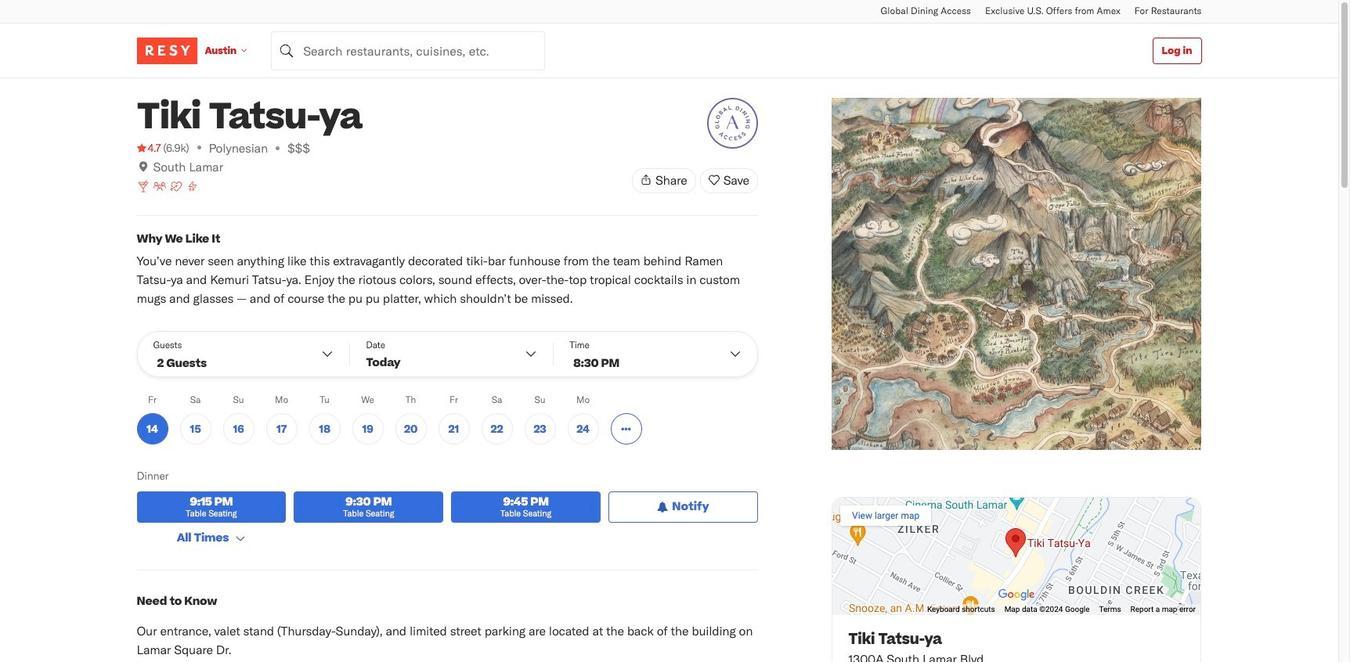 Task type: describe. For each thing, give the bounding box(es) containing it.
4.7 out of 5 stars image
[[137, 140, 161, 156]]



Task type: locate. For each thing, give the bounding box(es) containing it.
None field
[[271, 31, 545, 70]]

Search restaurants, cuisines, etc. text field
[[271, 31, 545, 70]]



